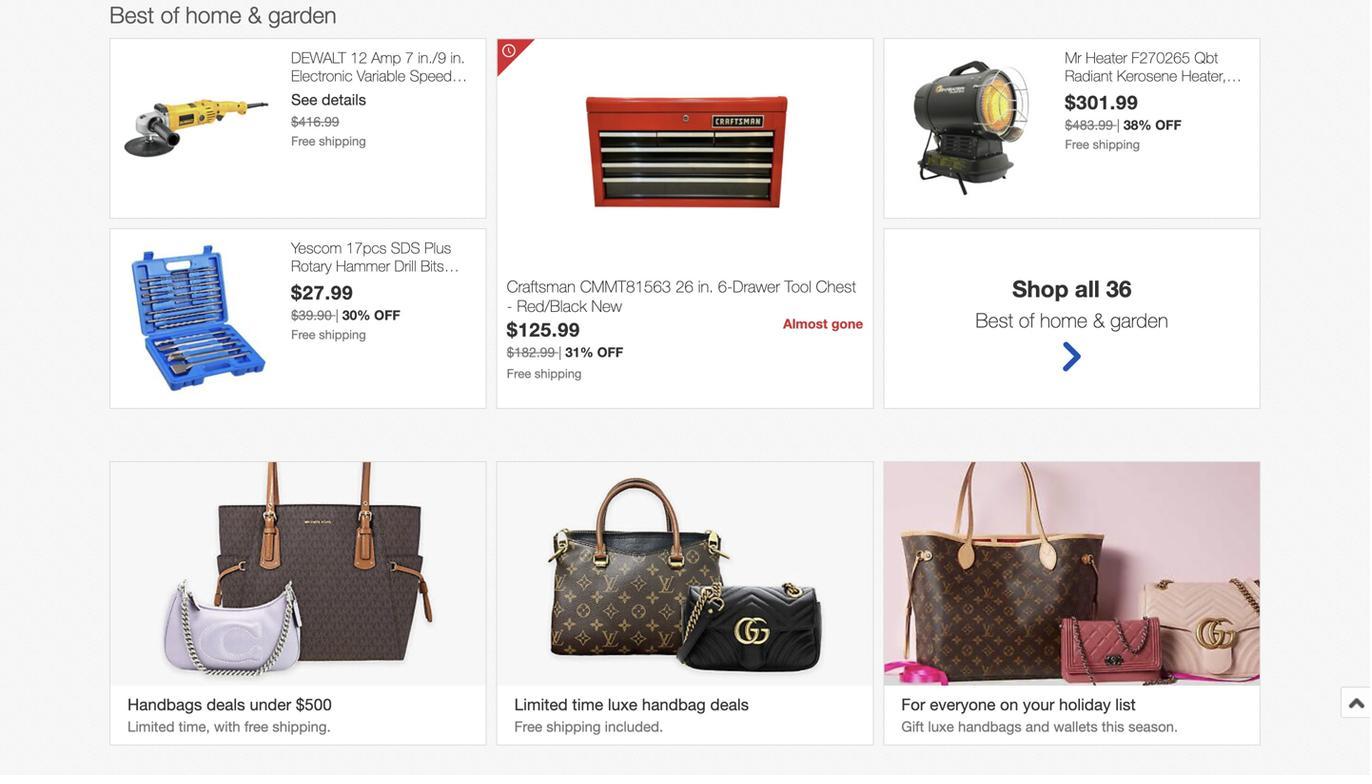 Task type: describe. For each thing, give the bounding box(es) containing it.
70,000
[[1066, 85, 1112, 103]]

30%
[[342, 307, 371, 323]]

your
[[1023, 696, 1055, 714]]

everyone
[[930, 696, 996, 714]]

wallets
[[1054, 719, 1098, 735]]

limited inside limited time luxe handbag deals free shipping included.
[[515, 696, 568, 714]]

$301.99 $483.99 | 38% off free shipping
[[1066, 91, 1182, 152]]

dewalt 12 amp 7 in./9 in. electronic variable speed polisher dwp849 new
[[291, 48, 465, 103]]

31%
[[566, 344, 594, 360]]

for
[[902, 696, 926, 714]]

concrete
[[335, 275, 393, 293]]

almost gone
[[784, 316, 864, 332]]

shipping.
[[273, 719, 331, 735]]

drawer
[[733, 277, 780, 296]]

electronic
[[291, 67, 353, 85]]

all
[[1076, 275, 1100, 302]]

$416.99
[[291, 114, 339, 129]]

mr
[[1066, 48, 1082, 67]]

free for $27.99
[[291, 327, 316, 342]]

btu
[[1116, 85, 1138, 103]]

best inside shop all 36 best of home & garden
[[976, 308, 1014, 332]]

on
[[1001, 696, 1019, 714]]

| for $301.99
[[1117, 117, 1120, 133]]

0 horizontal spatial home
[[186, 1, 242, 28]]

and
[[1026, 719, 1050, 735]]

heater
[[1086, 48, 1128, 67]]

home inside shop all 36 best of home & garden
[[1041, 308, 1088, 332]]

hammer
[[336, 257, 390, 275]]

0 horizontal spatial garden
[[268, 1, 337, 28]]

chest
[[816, 277, 857, 296]]

drill
[[395, 257, 417, 275]]

mr heater f270265 qbt radiant kerosene heater, 70,000 btu new
[[1066, 48, 1227, 103]]

dewalt 12 amp 7 in./9 in. electronic variable speed polisher dwp849 new link
[[291, 48, 477, 103]]

in./9
[[418, 48, 446, 67]]

luxe inside 'for everyone on your holiday list gift luxe handbags and wallets this season.'
[[929, 719, 955, 735]]

qbt
[[1195, 48, 1219, 67]]

this
[[1102, 719, 1125, 735]]

bits
[[421, 257, 444, 275]]

included.
[[605, 719, 664, 735]]

rotary
[[291, 257, 332, 275]]

gone
[[832, 316, 864, 332]]

handbags
[[959, 719, 1022, 735]]

in. inside dewalt 12 amp 7 in./9 in. electronic variable speed polisher dwp849 new
[[451, 48, 465, 67]]

0 vertical spatial best
[[109, 1, 154, 28]]

$27.99 $39.90 | 30% off free shipping
[[291, 281, 400, 342]]

luxe inside limited time luxe handbag deals free shipping included.
[[608, 696, 638, 714]]

holiday
[[1060, 696, 1112, 714]]

sds
[[391, 239, 420, 257]]

shipping for limited
[[547, 719, 601, 735]]

limited time luxe handbag deals free shipping included.
[[515, 696, 749, 735]]

| inside craftsman cmmt81563 26 in. 6-drawer tool chest - red/black new $125.99 $182.99 | 31% off free shipping
[[559, 344, 562, 360]]

$125.99
[[507, 318, 581, 341]]

see details link
[[291, 91, 366, 108]]

chisel
[[291, 275, 330, 293]]

red/black
[[517, 296, 587, 316]]

deals inside limited time luxe handbag deals free shipping included.
[[711, 696, 749, 714]]

variable
[[357, 67, 406, 85]]

tool inside craftsman cmmt81563 26 in. 6-drawer tool chest - red/black new $125.99 $182.99 | 31% off free shipping
[[785, 277, 812, 296]]

-
[[507, 296, 513, 316]]

time
[[573, 696, 604, 714]]

$483.99
[[1066, 117, 1114, 133]]

$500
[[296, 696, 332, 714]]

yescom
[[291, 239, 342, 257]]

almost
[[784, 316, 828, 332]]

gift
[[902, 719, 925, 735]]

$301.99
[[1066, 91, 1139, 114]]

in. inside craftsman cmmt81563 26 in. 6-drawer tool chest - red/black new $125.99 $182.99 | 31% off free shipping
[[698, 277, 714, 296]]

shipping inside see details $416.99 free shipping
[[319, 134, 366, 148]]

& inside shop all 36 best of home & garden
[[1094, 308, 1105, 332]]

hole
[[291, 294, 320, 312]]

free inside see details $416.99 free shipping
[[291, 134, 316, 148]]

free inside craftsman cmmt81563 26 in. 6-drawer tool chest - red/black new $125.99 $182.99 | 31% off free shipping
[[507, 366, 531, 381]]



Task type: vqa. For each thing, say whether or not it's contained in the screenshot.
Pikachu within Sponsored 2023 Taiwan Pokemon Center Open Promo Card 057/SV-P - Taipei Pikachu Sealed Pack Pre-owned $33.99 Free shipping 10 watchers
no



Task type: locate. For each thing, give the bounding box(es) containing it.
kerosene
[[1118, 67, 1178, 85]]

in. right in./9
[[451, 48, 465, 67]]

off
[[1156, 117, 1182, 133], [374, 307, 400, 323], [597, 344, 624, 360]]

1 horizontal spatial tool
[[785, 277, 812, 296]]

$182.99
[[507, 344, 555, 360]]

craftsman cmmt81563 26 in. 6-drawer tool chest - red/black new link
[[507, 277, 864, 318]]

dwp849
[[345, 85, 403, 103]]

deals
[[207, 696, 245, 714], [711, 696, 749, 714]]

1 horizontal spatial off
[[597, 344, 624, 360]]

0 vertical spatial home
[[186, 1, 242, 28]]

0 horizontal spatial tool
[[324, 294, 350, 312]]

amp
[[372, 48, 401, 67]]

best
[[109, 1, 154, 28], [976, 308, 1014, 332]]

free inside $301.99 $483.99 | 38% off free shipping
[[1066, 137, 1090, 152]]

craftsman
[[507, 277, 576, 296]]

yescom 17pcs sds plus rotary hammer drill bits chisel concrete masonry hole tool
[[291, 239, 452, 312]]

dewalt
[[291, 48, 346, 67]]

handbag
[[642, 696, 706, 714]]

shipping for $301.99
[[1093, 137, 1141, 152]]

deals right handbag
[[711, 696, 749, 714]]

limited
[[515, 696, 568, 714], [128, 719, 175, 735]]

1 vertical spatial best
[[976, 308, 1014, 332]]

1 horizontal spatial in.
[[698, 277, 714, 296]]

new down cmmt81563
[[592, 296, 622, 316]]

off inside $27.99 $39.90 | 30% off free shipping
[[374, 307, 400, 323]]

1 horizontal spatial luxe
[[929, 719, 955, 735]]

limited down the handbags in the left bottom of the page
[[128, 719, 175, 735]]

tool up almost
[[785, 277, 812, 296]]

shipping down 31%
[[535, 366, 582, 381]]

1 horizontal spatial of
[[1020, 308, 1035, 332]]

garden up dewalt
[[268, 1, 337, 28]]

yescom 17pcs sds plus rotary hammer drill bits chisel concrete masonry hole tool link
[[291, 239, 477, 312]]

1 vertical spatial of
[[1020, 308, 1035, 332]]

free
[[291, 134, 316, 148], [1066, 137, 1090, 152], [291, 327, 316, 342], [507, 366, 531, 381], [515, 719, 543, 735]]

2 deals from the left
[[711, 696, 749, 714]]

1 vertical spatial garden
[[1111, 308, 1169, 332]]

shipping down 38%
[[1093, 137, 1141, 152]]

2 horizontal spatial new
[[1142, 85, 1171, 103]]

1 horizontal spatial |
[[559, 344, 562, 360]]

radiant
[[1066, 67, 1113, 85]]

off inside $301.99 $483.99 | 38% off free shipping
[[1156, 117, 1182, 133]]

free inside $27.99 $39.90 | 30% off free shipping
[[291, 327, 316, 342]]

limited inside handbags deals under $500 limited time, with free shipping.
[[128, 719, 175, 735]]

1 vertical spatial home
[[1041, 308, 1088, 332]]

craftsman cmmt81563 26 in. 6-drawer tool chest - red/black new $125.99 $182.99 | 31% off free shipping
[[507, 277, 857, 381]]

best of home & garden
[[109, 1, 337, 28]]

luxe
[[608, 696, 638, 714], [929, 719, 955, 735]]

shipping down $416.99
[[319, 134, 366, 148]]

new inside mr heater f270265 qbt radiant kerosene heater, 70,000 btu new
[[1142, 85, 1171, 103]]

off for $301.99
[[1156, 117, 1182, 133]]

2 horizontal spatial |
[[1117, 117, 1120, 133]]

with
[[214, 719, 241, 735]]

| for $27.99
[[336, 307, 339, 323]]

0 vertical spatial garden
[[268, 1, 337, 28]]

details
[[322, 91, 366, 108]]

free
[[244, 719, 269, 735]]

new inside dewalt 12 amp 7 in./9 in. electronic variable speed polisher dwp849 new
[[407, 85, 436, 103]]

shipping inside $301.99 $483.99 | 38% off free shipping
[[1093, 137, 1141, 152]]

shipping inside craftsman cmmt81563 26 in. 6-drawer tool chest - red/black new $125.99 $182.99 | 31% off free shipping
[[535, 366, 582, 381]]

1 vertical spatial &
[[1094, 308, 1105, 332]]

| left 31%
[[559, 344, 562, 360]]

1 vertical spatial luxe
[[929, 719, 955, 735]]

1 deals from the left
[[207, 696, 245, 714]]

off inside craftsman cmmt81563 26 in. 6-drawer tool chest - red/black new $125.99 $182.99 | 31% off free shipping
[[597, 344, 624, 360]]

1 horizontal spatial limited
[[515, 696, 568, 714]]

0 horizontal spatial &
[[248, 1, 262, 28]]

0 horizontal spatial of
[[161, 1, 179, 28]]

shipping inside limited time luxe handbag deals free shipping included.
[[547, 719, 601, 735]]

0 horizontal spatial off
[[374, 307, 400, 323]]

shipping down time
[[547, 719, 601, 735]]

shipping
[[319, 134, 366, 148], [1093, 137, 1141, 152], [319, 327, 366, 342], [535, 366, 582, 381], [547, 719, 601, 735]]

see details $416.99 free shipping
[[291, 91, 366, 148]]

0 vertical spatial &
[[248, 1, 262, 28]]

| left 38%
[[1117, 117, 1120, 133]]

new
[[407, 85, 436, 103], [1142, 85, 1171, 103], [592, 296, 622, 316]]

shipping for $27.99
[[319, 327, 366, 342]]

2 horizontal spatial off
[[1156, 117, 1182, 133]]

6-
[[718, 277, 733, 296]]

shipping inside $27.99 $39.90 | 30% off free shipping
[[319, 327, 366, 342]]

26
[[676, 277, 694, 296]]

2 vertical spatial |
[[559, 344, 562, 360]]

0 vertical spatial in.
[[451, 48, 465, 67]]

list
[[1116, 696, 1136, 714]]

home
[[186, 1, 242, 28], [1041, 308, 1088, 332]]

1 vertical spatial in.
[[698, 277, 714, 296]]

0 vertical spatial luxe
[[608, 696, 638, 714]]

shipping down '30%'
[[319, 327, 366, 342]]

| inside $27.99 $39.90 | 30% off free shipping
[[336, 307, 339, 323]]

deals up "with"
[[207, 696, 245, 714]]

free for $301.99
[[1066, 137, 1090, 152]]

2 vertical spatial off
[[597, 344, 624, 360]]

for everyone on your holiday list gift luxe handbags and wallets this season.
[[902, 696, 1179, 735]]

0 horizontal spatial new
[[407, 85, 436, 103]]

of
[[161, 1, 179, 28], [1020, 308, 1035, 332]]

1 horizontal spatial new
[[592, 296, 622, 316]]

speed
[[410, 67, 452, 85]]

1 horizontal spatial deals
[[711, 696, 749, 714]]

off right '30%'
[[374, 307, 400, 323]]

36
[[1107, 275, 1132, 302]]

1 vertical spatial limited
[[128, 719, 175, 735]]

polisher
[[291, 85, 340, 103]]

0 vertical spatial off
[[1156, 117, 1182, 133]]

1 vertical spatial off
[[374, 307, 400, 323]]

0 horizontal spatial limited
[[128, 719, 175, 735]]

of inside shop all 36 best of home & garden
[[1020, 308, 1035, 332]]

f270265
[[1132, 48, 1191, 67]]

$27.99
[[291, 281, 354, 304]]

0 horizontal spatial luxe
[[608, 696, 638, 714]]

free inside limited time luxe handbag deals free shipping included.
[[515, 719, 543, 735]]

mr heater f270265 qbt radiant kerosene heater, 70,000 btu new link
[[1066, 48, 1251, 103]]

handbags
[[128, 696, 202, 714]]

time,
[[179, 719, 210, 735]]

38%
[[1124, 117, 1152, 133]]

off right 38%
[[1156, 117, 1182, 133]]

shop all 36 best of home & garden
[[976, 275, 1169, 332]]

1 horizontal spatial &
[[1094, 308, 1105, 332]]

new down 'kerosene'
[[1142, 85, 1171, 103]]

free for limited
[[515, 719, 543, 735]]

luxe up included.
[[608, 696, 638, 714]]

garden down 36
[[1111, 308, 1169, 332]]

garden
[[268, 1, 337, 28], [1111, 308, 1169, 332]]

7
[[405, 48, 414, 67]]

under
[[250, 696, 291, 714]]

garden inside shop all 36 best of home & garden
[[1111, 308, 1169, 332]]

0 vertical spatial |
[[1117, 117, 1120, 133]]

in. left 6-
[[698, 277, 714, 296]]

&
[[248, 1, 262, 28], [1094, 308, 1105, 332]]

see
[[291, 91, 318, 108]]

0 vertical spatial of
[[161, 1, 179, 28]]

limited left time
[[515, 696, 568, 714]]

0 horizontal spatial deals
[[207, 696, 245, 714]]

|
[[1117, 117, 1120, 133], [336, 307, 339, 323], [559, 344, 562, 360]]

heater,
[[1182, 67, 1227, 85]]

17pcs
[[346, 239, 387, 257]]

shop
[[1013, 275, 1069, 302]]

tool right hole at the left top of the page
[[324, 294, 350, 312]]

| inside $301.99 $483.99 | 38% off free shipping
[[1117, 117, 1120, 133]]

$39.90
[[291, 307, 332, 323]]

tool inside yescom 17pcs sds plus rotary hammer drill bits chisel concrete masonry hole tool
[[324, 294, 350, 312]]

1 horizontal spatial home
[[1041, 308, 1088, 332]]

new down speed
[[407, 85, 436, 103]]

handbags deals under $500 limited time, with free shipping.
[[128, 696, 332, 735]]

luxe right gift
[[929, 719, 955, 735]]

off right 31%
[[597, 344, 624, 360]]

0 vertical spatial limited
[[515, 696, 568, 714]]

0 horizontal spatial best
[[109, 1, 154, 28]]

1 vertical spatial |
[[336, 307, 339, 323]]

1 horizontal spatial garden
[[1111, 308, 1169, 332]]

1 horizontal spatial best
[[976, 308, 1014, 332]]

masonry
[[397, 275, 452, 293]]

off for $27.99
[[374, 307, 400, 323]]

0 horizontal spatial in.
[[451, 48, 465, 67]]

deals inside handbags deals under $500 limited time, with free shipping.
[[207, 696, 245, 714]]

0 horizontal spatial |
[[336, 307, 339, 323]]

new inside craftsman cmmt81563 26 in. 6-drawer tool chest - red/black new $125.99 $182.99 | 31% off free shipping
[[592, 296, 622, 316]]

plus
[[425, 239, 451, 257]]

| left '30%'
[[336, 307, 339, 323]]

season.
[[1129, 719, 1179, 735]]

cmmt81563
[[580, 277, 671, 296]]

12
[[350, 48, 367, 67]]



